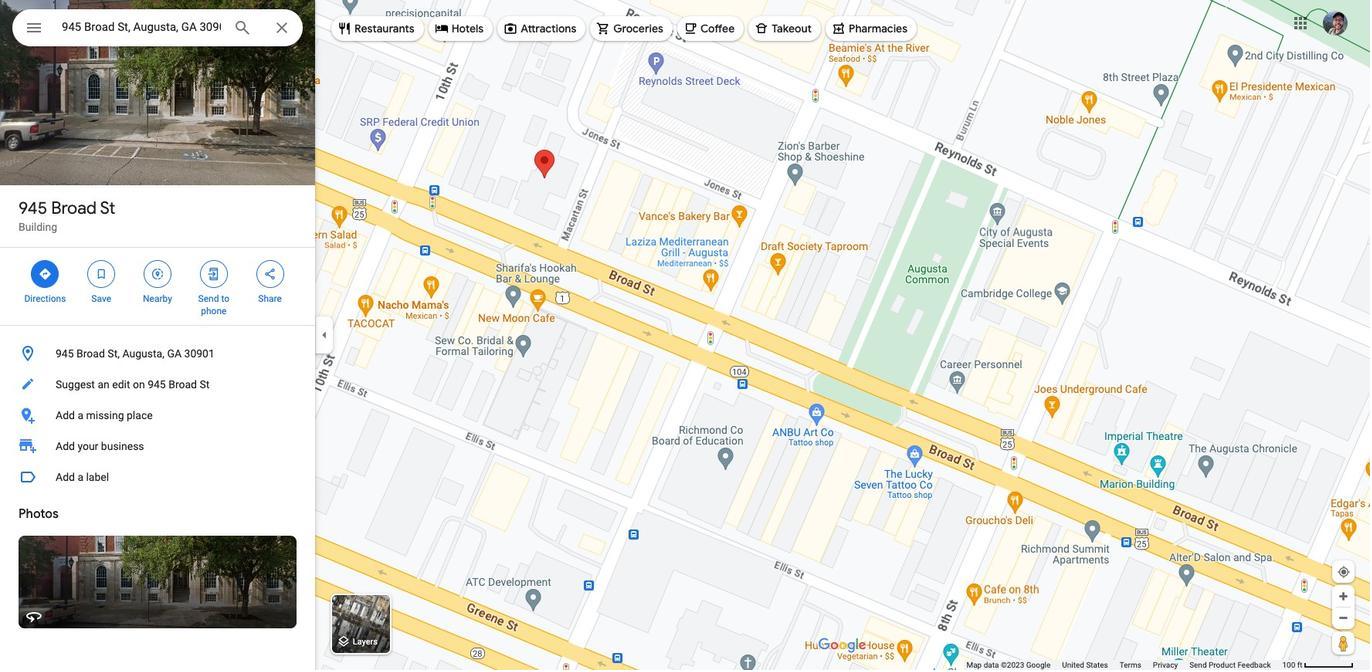 Task type: locate. For each thing, give the bounding box(es) containing it.
1 vertical spatial a
[[78, 471, 83, 484]]

945 inside button
[[148, 379, 166, 391]]

945
[[19, 198, 47, 219], [56, 348, 74, 360], [148, 379, 166, 391]]

layers
[[353, 638, 378, 648]]

send left the product in the right bottom of the page
[[1190, 661, 1207, 670]]

none field inside 945 broad st, augusta, ga 30901 "field"
[[62, 18, 221, 36]]

2 vertical spatial broad
[[169, 379, 197, 391]]

945 right on
[[148, 379, 166, 391]]


[[25, 17, 43, 39]]

add left your
[[56, 440, 75, 453]]

100
[[1283, 661, 1296, 670]]

945 for st
[[19, 198, 47, 219]]

building
[[19, 221, 57, 233]]


[[263, 266, 277, 283]]

0 vertical spatial a
[[78, 409, 83, 422]]

terms
[[1120, 661, 1142, 670]]

0 horizontal spatial send
[[198, 294, 219, 304]]

send to phone
[[198, 294, 229, 317]]

2 vertical spatial add
[[56, 471, 75, 484]]

1 horizontal spatial send
[[1190, 661, 1207, 670]]

a for missing
[[78, 409, 83, 422]]

a inside add a label button
[[78, 471, 83, 484]]

1 vertical spatial 945
[[56, 348, 74, 360]]

takeout button
[[749, 10, 821, 47]]

pharmacies button
[[826, 10, 917, 47]]

suggest
[[56, 379, 95, 391]]

send up phone
[[198, 294, 219, 304]]

0 vertical spatial add
[[56, 409, 75, 422]]

add down suggest on the left of the page
[[56, 409, 75, 422]]

on
[[133, 379, 145, 391]]

attractions button
[[498, 10, 586, 47]]

945 inside 945 broad st building
[[19, 198, 47, 219]]

945 for st,
[[56, 348, 74, 360]]

map data ©2023 google
[[967, 661, 1051, 670]]

0 vertical spatial st
[[100, 198, 115, 219]]

a inside the add a missing place button
[[78, 409, 83, 422]]

share
[[258, 294, 282, 304]]

None field
[[62, 18, 221, 36]]

2 vertical spatial 945
[[148, 379, 166, 391]]

send for send product feedback
[[1190, 661, 1207, 670]]

united states button
[[1062, 660, 1108, 671]]

a left label
[[78, 471, 83, 484]]

1 horizontal spatial st
[[200, 379, 210, 391]]

augusta,
[[122, 348, 164, 360]]

to
[[221, 294, 229, 304]]

0 vertical spatial broad
[[51, 198, 97, 219]]

united
[[1062, 661, 1085, 670]]

place
[[127, 409, 153, 422]]

broad inside button
[[77, 348, 105, 360]]

add left label
[[56, 471, 75, 484]]

feedback
[[1238, 661, 1271, 670]]

missing
[[86, 409, 124, 422]]

coffee button
[[677, 10, 744, 47]]

broad down ga at the left bottom of page
[[169, 379, 197, 391]]

broad up building
[[51, 198, 97, 219]]

send
[[198, 294, 219, 304], [1190, 661, 1207, 670]]

945 broad st, augusta, ga 30901
[[56, 348, 215, 360]]

attractions
[[521, 22, 576, 36]]

hotels button
[[428, 10, 493, 47]]

add a missing place button
[[0, 400, 315, 431]]

terms button
[[1120, 660, 1142, 671]]

st down 30901
[[200, 379, 210, 391]]

add for add your business
[[56, 440, 75, 453]]

2 horizontal spatial 945
[[148, 379, 166, 391]]

0 vertical spatial send
[[198, 294, 219, 304]]

send for send to phone
[[198, 294, 219, 304]]

restaurants button
[[331, 10, 424, 47]]

directions
[[24, 294, 66, 304]]

broad
[[51, 198, 97, 219], [77, 348, 105, 360], [169, 379, 197, 391]]

broad inside button
[[169, 379, 197, 391]]

coffee
[[701, 22, 735, 36]]

collapse side panel image
[[316, 327, 333, 344]]

0 vertical spatial 945
[[19, 198, 47, 219]]

ft
[[1298, 661, 1303, 670]]

1 vertical spatial st
[[200, 379, 210, 391]]

send product feedback
[[1190, 661, 1271, 670]]

states
[[1086, 661, 1108, 670]]

send inside button
[[1190, 661, 1207, 670]]

privacy
[[1153, 661, 1178, 670]]

a for label
[[78, 471, 83, 484]]

100 ft button
[[1283, 661, 1354, 670]]

takeout
[[772, 22, 812, 36]]

0 horizontal spatial st
[[100, 198, 115, 219]]

nearby
[[143, 294, 172, 304]]

945 inside button
[[56, 348, 74, 360]]

broad left st,
[[77, 348, 105, 360]]

add a label
[[56, 471, 109, 484]]

2 a from the top
[[78, 471, 83, 484]]

945 up building
[[19, 198, 47, 219]]

945 up suggest on the left of the page
[[56, 348, 74, 360]]

add for add a missing place
[[56, 409, 75, 422]]

groceries button
[[590, 10, 673, 47]]

1 vertical spatial send
[[1190, 661, 1207, 670]]

actions for 945 broad st region
[[0, 248, 315, 325]]

edit
[[112, 379, 130, 391]]

hotels
[[452, 22, 484, 36]]

1 vertical spatial broad
[[77, 348, 105, 360]]

add inside button
[[56, 409, 75, 422]]

1 vertical spatial add
[[56, 440, 75, 453]]

st
[[100, 198, 115, 219], [200, 379, 210, 391]]

footer containing map data ©2023 google
[[967, 660, 1283, 671]]

0 horizontal spatial 945
[[19, 198, 47, 219]]

945 broad st main content
[[0, 0, 315, 671]]

1 a from the top
[[78, 409, 83, 422]]

add
[[56, 409, 75, 422], [56, 440, 75, 453], [56, 471, 75, 484]]

pharmacies
[[849, 22, 908, 36]]

footer
[[967, 660, 1283, 671]]

 button
[[12, 9, 56, 49]]

3 add from the top
[[56, 471, 75, 484]]

send inside send to phone
[[198, 294, 219, 304]]


[[207, 266, 221, 283]]

1 horizontal spatial 945
[[56, 348, 74, 360]]

1 add from the top
[[56, 409, 75, 422]]

broad inside 945 broad st building
[[51, 198, 97, 219]]

a left missing
[[78, 409, 83, 422]]

2 add from the top
[[56, 440, 75, 453]]

st up 
[[100, 198, 115, 219]]

your
[[78, 440, 98, 453]]

a
[[78, 409, 83, 422], [78, 471, 83, 484]]

add inside button
[[56, 471, 75, 484]]



Task type: describe. For each thing, give the bounding box(es) containing it.
product
[[1209, 661, 1236, 670]]

restaurants
[[355, 22, 415, 36]]

send product feedback button
[[1190, 660, 1271, 671]]

st inside 945 broad st building
[[100, 198, 115, 219]]

save
[[91, 294, 111, 304]]

label
[[86, 471, 109, 484]]

945 broad st building
[[19, 198, 115, 233]]

100 ft
[[1283, 661, 1303, 670]]

google account: cj baylor  
(christian.baylor@adept.ai) image
[[1323, 11, 1348, 35]]

st inside suggest an edit on 945 broad st button
[[200, 379, 210, 391]]

st,
[[108, 348, 120, 360]]

945 Broad St, Augusta, GA 30901 field
[[12, 9, 303, 46]]

photos
[[19, 507, 58, 522]]

show your location image
[[1337, 565, 1351, 579]]

footer inside google maps element
[[967, 660, 1283, 671]]

zoom in image
[[1338, 591, 1350, 603]]

add a label button
[[0, 462, 315, 493]]

add your business
[[56, 440, 144, 453]]

google maps element
[[0, 0, 1370, 671]]

privacy button
[[1153, 660, 1178, 671]]

©2023
[[1001, 661, 1025, 670]]


[[94, 266, 108, 283]]

broad for st
[[51, 198, 97, 219]]

groceries
[[614, 22, 664, 36]]


[[38, 266, 52, 283]]

add for add a label
[[56, 471, 75, 484]]

an
[[98, 379, 110, 391]]

add a missing place
[[56, 409, 153, 422]]

broad for st,
[[77, 348, 105, 360]]

zoom out image
[[1338, 613, 1350, 624]]

phone
[[201, 306, 227, 317]]

add your business link
[[0, 431, 315, 462]]


[[151, 266, 165, 283]]

 search field
[[12, 9, 303, 49]]

business
[[101, 440, 144, 453]]

suggest an edit on 945 broad st
[[56, 379, 210, 391]]

united states
[[1062, 661, 1108, 670]]

google
[[1026, 661, 1051, 670]]

945 broad st, augusta, ga 30901 button
[[0, 338, 315, 369]]

suggest an edit on 945 broad st button
[[0, 369, 315, 400]]

data
[[984, 661, 999, 670]]

map
[[967, 661, 982, 670]]

show street view coverage image
[[1333, 632, 1355, 655]]

30901
[[184, 348, 215, 360]]

ga
[[167, 348, 182, 360]]



Task type: vqa. For each thing, say whether or not it's contained in the screenshot.
footer containing Map data ©2023 Google
yes



